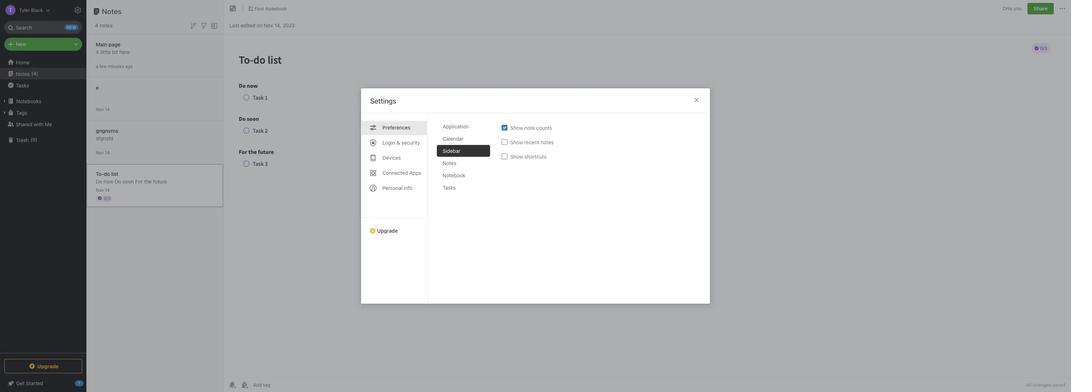 Task type: locate. For each thing, give the bounding box(es) containing it.
4 notes
[[95, 22, 113, 28]]

14 up 0/3
[[105, 187, 110, 193]]

personal info
[[383, 185, 413, 191]]

4
[[95, 22, 98, 28], [33, 71, 36, 76]]

main page
[[96, 41, 120, 47]]

0 horizontal spatial tasks
[[16, 82, 29, 88]]

add tag image
[[240, 381, 249, 390]]

0 vertical spatial tasks
[[16, 82, 29, 88]]

3 nov 14 from the top
[[96, 187, 110, 193]]

0 horizontal spatial 4
[[33, 71, 36, 76]]

nov 14 for e
[[96, 107, 110, 112]]

1 vertical spatial notebook
[[443, 173, 465, 179]]

nov 14 up the gngnsrns
[[96, 107, 110, 112]]

notes inside the note list element
[[102, 7, 122, 15]]

) right trash
[[35, 137, 37, 143]]

0 horizontal spatial notes
[[100, 22, 113, 28]]

few
[[99, 64, 107, 69]]

0 horizontal spatial notebook
[[266, 6, 287, 11]]

nov 14 down sfgnsfd
[[96, 150, 110, 155]]

1 vertical spatial upgrade button
[[4, 359, 82, 374]]

with
[[34, 121, 43, 127]]

1 vertical spatial upgrade
[[37, 364, 59, 370]]

tasks tab
[[437, 182, 490, 194]]

tags
[[16, 110, 27, 116]]

2 vertical spatial notes
[[443, 160, 456, 166]]

1 vertical spatial 14
[[105, 150, 110, 155]]

1 vertical spatial nov 14
[[96, 150, 110, 155]]

3 show from the top
[[510, 154, 523, 160]]

0 vertical spatial upgrade
[[377, 228, 398, 234]]

) down home "link"
[[36, 71, 38, 76]]

0 horizontal spatial upgrade
[[37, 364, 59, 370]]

to-do list
[[96, 171, 118, 177]]

1 horizontal spatial tasks
[[443, 185, 456, 191]]

2 horizontal spatial notes
[[443, 160, 456, 166]]

connected
[[383, 170, 408, 176]]

show right 'show note counts' checkbox
[[510, 125, 523, 131]]

trash
[[16, 137, 29, 143]]

notebook tab
[[437, 170, 490, 182]]

1 nov 14 from the top
[[96, 107, 110, 112]]

1 vertical spatial tasks
[[443, 185, 456, 191]]

0 vertical spatial notebook
[[266, 6, 287, 11]]

0 vertical spatial (
[[31, 71, 33, 76]]

2 vertical spatial 14
[[105, 187, 110, 193]]

tasks
[[16, 82, 29, 88], [443, 185, 456, 191]]

notes inside notes ( 4 )
[[16, 71, 30, 77]]

application tab
[[437, 121, 490, 133]]

tree
[[0, 57, 86, 353]]

expand note image
[[229, 4, 237, 13]]

14 down sfgnsfd
[[105, 150, 110, 155]]

nov inside note window element
[[264, 22, 273, 28]]

tab list
[[361, 113, 428, 304], [437, 121, 496, 304]]

) inside notes ( 4 )
[[36, 71, 38, 76]]

trash ( 0 )
[[16, 137, 37, 143]]

&
[[397, 140, 400, 146]]

upgrade
[[377, 228, 398, 234], [37, 364, 59, 370]]

Note Editor text field
[[224, 35, 1071, 378]]

2023
[[283, 22, 295, 28]]

notebook right first
[[266, 6, 287, 11]]

share button
[[1028, 3, 1054, 14]]

upgrade for the topmost upgrade popup button
[[377, 228, 398, 234]]

devices
[[383, 155, 401, 161]]

little
[[101, 49, 111, 55]]

1 horizontal spatial tab list
[[437, 121, 496, 304]]

tasks down notes ( 4 )
[[16, 82, 29, 88]]

show note counts
[[510, 125, 552, 131]]

calendar tab
[[437, 133, 490, 145]]

0 horizontal spatial tab list
[[361, 113, 428, 304]]

main
[[96, 41, 107, 47]]

0 vertical spatial show
[[510, 125, 523, 131]]

0 vertical spatial )
[[36, 71, 38, 76]]

1 vertical spatial show
[[510, 139, 523, 145]]

tasks inside "button"
[[16, 82, 29, 88]]

1 show from the top
[[510, 125, 523, 131]]

first notebook button
[[246, 4, 289, 14]]

nov 14
[[96, 107, 110, 112], [96, 150, 110, 155], [96, 187, 110, 193]]

4 up main
[[95, 22, 98, 28]]

login & security
[[383, 140, 420, 146]]

notes down home
[[16, 71, 30, 77]]

a little bit here
[[96, 49, 130, 55]]

upgrade button
[[361, 218, 428, 237], [4, 359, 82, 374]]

) for notes
[[36, 71, 38, 76]]

notes up 4 notes
[[102, 7, 122, 15]]

nov
[[264, 22, 273, 28], [96, 107, 104, 112], [96, 150, 104, 155], [96, 187, 104, 193]]

edited
[[241, 22, 255, 28]]

you
[[1014, 5, 1022, 11]]

sidebar
[[443, 148, 461, 154]]

1 horizontal spatial do
[[115, 178, 121, 185]]

3 14 from the top
[[105, 187, 110, 193]]

1 horizontal spatial notes
[[102, 7, 122, 15]]

shared
[[16, 121, 32, 127]]

tab list for show note counts
[[437, 121, 496, 304]]

to-
[[96, 171, 104, 177]]

preferences
[[383, 125, 410, 131]]

0 vertical spatial notes
[[102, 7, 122, 15]]

show right show shortcuts checkbox
[[510, 154, 523, 160]]

nov 14 up 0/3
[[96, 187, 110, 193]]

nov down sfgnsfd
[[96, 150, 104, 155]]

(
[[31, 71, 33, 76], [31, 137, 32, 143]]

0 horizontal spatial upgrade button
[[4, 359, 82, 374]]

0 vertical spatial 4
[[95, 22, 98, 28]]

0 horizontal spatial do
[[96, 178, 102, 185]]

ago
[[125, 64, 133, 69]]

notebook down notes 'tab'
[[443, 173, 465, 179]]

notes ( 4 )
[[16, 71, 38, 77]]

minutes
[[108, 64, 124, 69]]

here
[[119, 49, 130, 55]]

2 vertical spatial show
[[510, 154, 523, 160]]

do
[[96, 178, 102, 185], [115, 178, 121, 185]]

0 vertical spatial nov 14
[[96, 107, 110, 112]]

notes down sidebar
[[443, 160, 456, 166]]

show
[[510, 125, 523, 131], [510, 139, 523, 145], [510, 154, 523, 160]]

e
[[96, 84, 99, 91]]

2 14 from the top
[[105, 150, 110, 155]]

1 horizontal spatial upgrade button
[[361, 218, 428, 237]]

1 horizontal spatial notebook
[[443, 173, 465, 179]]

1 vertical spatial notes
[[541, 139, 554, 145]]

1 horizontal spatial 4
[[95, 22, 98, 28]]

tab list containing preferences
[[361, 113, 428, 304]]

2 nov 14 from the top
[[96, 150, 110, 155]]

application
[[443, 124, 469, 130]]

0 horizontal spatial notes
[[16, 71, 30, 77]]

notes
[[100, 22, 113, 28], [541, 139, 554, 145]]

do down to-
[[96, 178, 102, 185]]

14 for gngnsrns
[[105, 150, 110, 155]]

1 horizontal spatial notes
[[541, 139, 554, 145]]

1 vertical spatial (
[[31, 137, 32, 143]]

notes up main page
[[100, 22, 113, 28]]

1 vertical spatial )
[[35, 137, 37, 143]]

14
[[105, 107, 110, 112], [105, 150, 110, 155], [105, 187, 110, 193]]

do down list
[[115, 178, 121, 185]]

first notebook
[[255, 6, 287, 11]]

notebook inside button
[[266, 6, 287, 11]]

1 vertical spatial 4
[[33, 71, 36, 76]]

bit
[[112, 49, 118, 55]]

shortcuts
[[525, 154, 547, 160]]

Search text field
[[9, 21, 77, 34]]

personal
[[383, 185, 403, 191]]

a few minutes ago
[[96, 64, 133, 69]]

0
[[32, 137, 35, 143]]

14 up the gngnsrns
[[105, 107, 110, 112]]

a
[[96, 64, 98, 69]]

2 vertical spatial nov 14
[[96, 187, 110, 193]]

)
[[36, 71, 38, 76], [35, 137, 37, 143]]

None search field
[[9, 21, 77, 34]]

notes inside notes 'tab'
[[443, 160, 456, 166]]

close image
[[692, 96, 701, 104]]

( inside notes ( 4 )
[[31, 71, 33, 76]]

page
[[109, 41, 120, 47]]

tab list containing application
[[437, 121, 496, 304]]

( for notes
[[31, 71, 33, 76]]

connected apps
[[383, 170, 421, 176]]

( right trash
[[31, 137, 32, 143]]

tasks down notebook 'tab'
[[443, 185, 456, 191]]

nov right on
[[264, 22, 273, 28]]

notes down the counts
[[541, 139, 554, 145]]

notes
[[102, 7, 122, 15], [16, 71, 30, 77], [443, 160, 456, 166]]

4 down home "link"
[[33, 71, 36, 76]]

expand notebooks image
[[2, 98, 8, 104]]

counts
[[536, 125, 552, 131]]

notebook
[[266, 6, 287, 11], [443, 173, 465, 179]]

2 show from the top
[[510, 139, 523, 145]]

last edited on nov 14, 2023
[[229, 22, 295, 28]]

share
[[1034, 5, 1048, 12]]

show right show recent notes option
[[510, 139, 523, 145]]

) inside trash ( 0 )
[[35, 137, 37, 143]]

0 vertical spatial 14
[[105, 107, 110, 112]]

saved
[[1053, 383, 1065, 388]]

nov 14 for gngnsrns
[[96, 150, 110, 155]]

( down home "link"
[[31, 71, 33, 76]]

1 14 from the top
[[105, 107, 110, 112]]

settings image
[[73, 6, 82, 14]]

1 horizontal spatial upgrade
[[377, 228, 398, 234]]

0 vertical spatial notes
[[100, 22, 113, 28]]

14,
[[274, 22, 281, 28]]

show shortcuts
[[510, 154, 547, 160]]

1 vertical spatial notes
[[16, 71, 30, 77]]

( inside trash ( 0 )
[[31, 137, 32, 143]]

show recent notes
[[510, 139, 554, 145]]



Task type: describe. For each thing, give the bounding box(es) containing it.
first
[[255, 6, 264, 11]]

me
[[45, 121, 52, 127]]

notes tab
[[437, 157, 490, 169]]

new
[[16, 41, 26, 47]]

tab list for calendar
[[361, 113, 428, 304]]

( for trash
[[31, 137, 32, 143]]

14 for e
[[105, 107, 110, 112]]

calendar
[[443, 136, 464, 142]]

upgrade for upgrade popup button to the left
[[37, 364, 59, 370]]

do now do soon for the future
[[96, 178, 167, 185]]

last
[[229, 22, 239, 28]]

show for show recent notes
[[510, 139, 523, 145]]

Show note counts checkbox
[[502, 125, 508, 131]]

recent
[[525, 139, 539, 145]]

tasks button
[[0, 80, 86, 91]]

note
[[525, 125, 535, 131]]

info
[[404, 185, 413, 191]]

changes
[[1033, 383, 1051, 388]]

nov up 0/3
[[96, 187, 104, 193]]

tasks inside tab
[[443, 185, 456, 191]]

notebooks
[[16, 98, 41, 104]]

only you
[[1003, 5, 1022, 11]]

notes inside the note list element
[[100, 22, 113, 28]]

future
[[153, 178, 167, 185]]

2 do from the left
[[115, 178, 121, 185]]

tree containing home
[[0, 57, 86, 353]]

0/3
[[104, 196, 110, 201]]

only
[[1003, 5, 1013, 11]]

apps
[[409, 170, 421, 176]]

home
[[16, 59, 30, 65]]

show for show note counts
[[510, 125, 523, 131]]

shared with me link
[[0, 119, 86, 130]]

4 inside notes ( 4 )
[[33, 71, 36, 76]]

gngnsrns
[[96, 128, 118, 134]]

add a reminder image
[[228, 381, 237, 390]]

notebooks link
[[0, 95, 86, 107]]

Show shortcuts checkbox
[[502, 154, 508, 160]]

0 vertical spatial upgrade button
[[361, 218, 428, 237]]

settings
[[370, 97, 396, 105]]

gngnsrns sfgnsfd
[[96, 128, 118, 141]]

the
[[144, 178, 152, 185]]

sidebar tab
[[437, 145, 490, 157]]

all
[[1026, 383, 1032, 388]]

tags button
[[0, 107, 86, 119]]

nov down e
[[96, 107, 104, 112]]

note window element
[[224, 0, 1071, 393]]

now
[[104, 178, 113, 185]]

) for trash
[[35, 137, 37, 143]]

for
[[135, 178, 143, 185]]

do
[[104, 171, 110, 177]]

all changes saved
[[1026, 383, 1065, 388]]

note list element
[[86, 0, 224, 393]]

sfgnsfd
[[96, 135, 113, 141]]

home link
[[0, 57, 86, 68]]

shared with me
[[16, 121, 52, 127]]

security
[[402, 140, 420, 146]]

show for show shortcuts
[[510, 154, 523, 160]]

new button
[[4, 38, 82, 51]]

expand tags image
[[2, 110, 8, 116]]

Show recent notes checkbox
[[502, 139, 508, 145]]

4 inside the note list element
[[95, 22, 98, 28]]

soon
[[123, 178, 134, 185]]

list
[[111, 171, 118, 177]]

notebook inside 'tab'
[[443, 173, 465, 179]]

on
[[257, 22, 263, 28]]

a
[[96, 49, 99, 55]]

login
[[383, 140, 395, 146]]

1 do from the left
[[96, 178, 102, 185]]



Task type: vqa. For each thing, say whether or not it's contained in the screenshot.
'Add'
no



